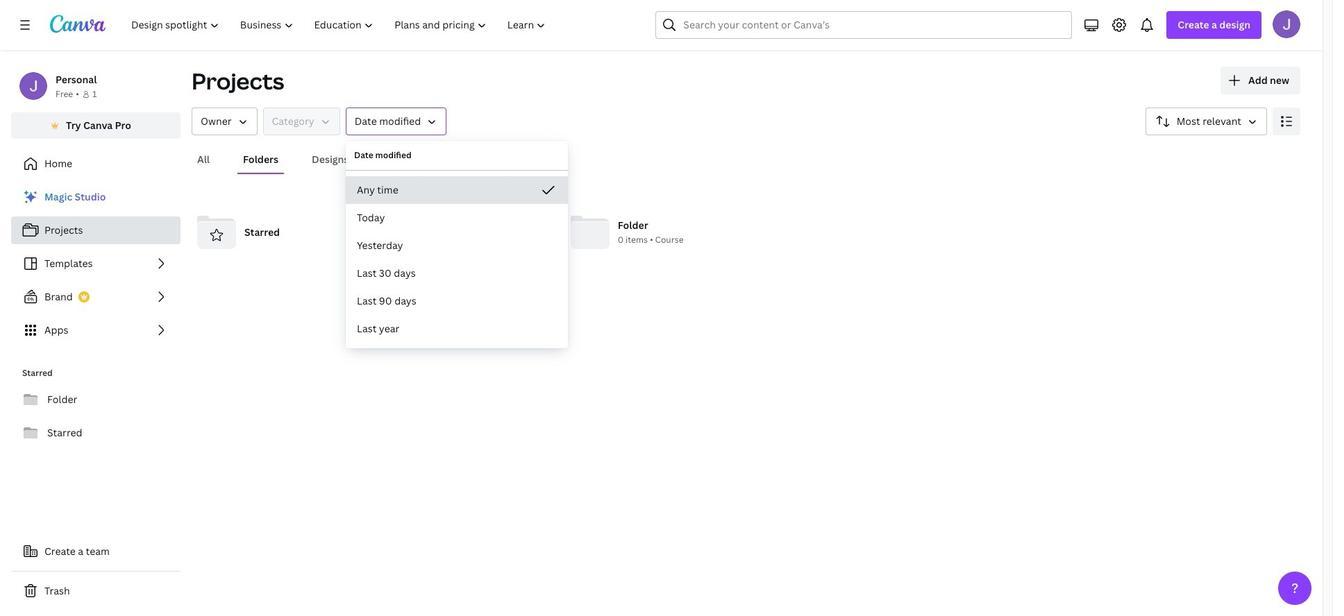 Task type: describe. For each thing, give the bounding box(es) containing it.
Date modified button
[[346, 108, 447, 135]]

jacob simon image
[[1273, 10, 1301, 38]]

Sort by button
[[1146, 108, 1267, 135]]

5 option from the top
[[346, 287, 568, 315]]

Owner button
[[192, 108, 257, 135]]

Search search field
[[684, 12, 1045, 38]]

1 option from the top
[[346, 176, 568, 204]]

6 option from the top
[[346, 315, 568, 343]]



Task type: vqa. For each thing, say whether or not it's contained in the screenshot.
Position
no



Task type: locate. For each thing, give the bounding box(es) containing it.
4 option from the top
[[346, 260, 568, 287]]

top level navigation element
[[122, 11, 558, 39]]

Category button
[[263, 108, 340, 135]]

3 option from the top
[[346, 232, 568, 260]]

None search field
[[656, 11, 1072, 39]]

2 option from the top
[[346, 204, 568, 232]]

option
[[346, 176, 568, 204], [346, 204, 568, 232], [346, 232, 568, 260], [346, 260, 568, 287], [346, 287, 568, 315], [346, 315, 568, 343]]

list box
[[346, 176, 568, 343]]

list
[[11, 183, 181, 344]]



